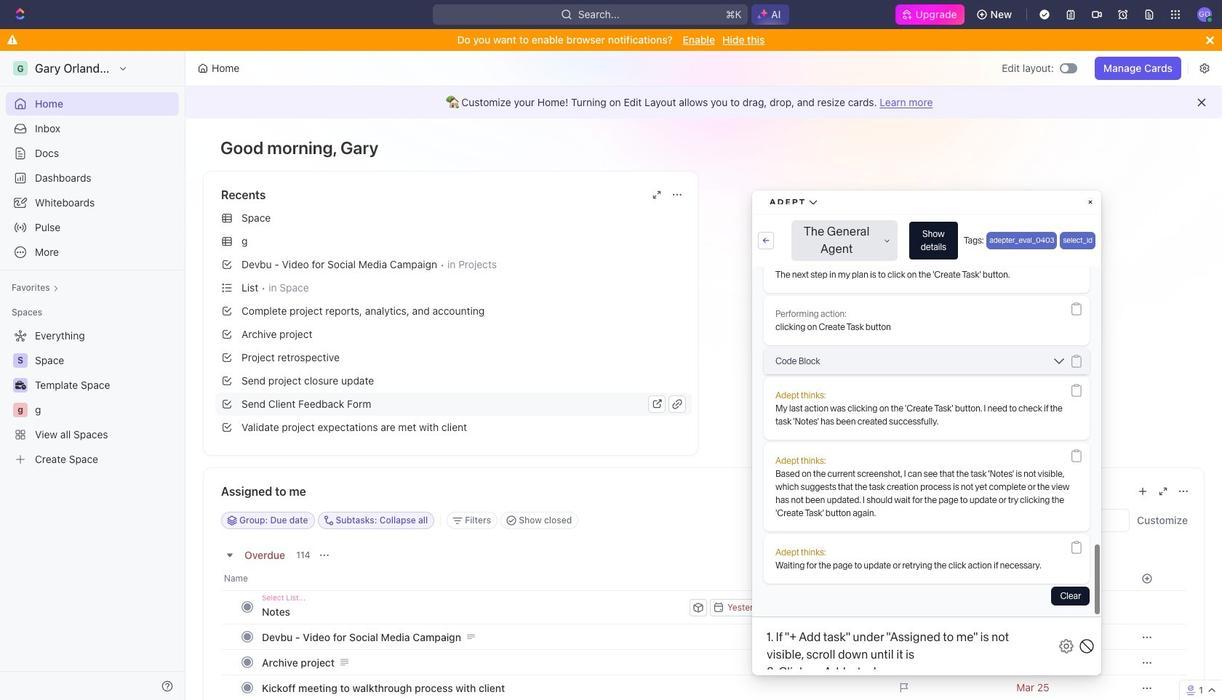 Task type: describe. For each thing, give the bounding box(es) containing it.
business time image
[[15, 381, 26, 390]]

space, , element
[[13, 354, 28, 368]]



Task type: locate. For each thing, give the bounding box(es) containing it.
g, , element
[[13, 403, 28, 418]]

tree inside sidebar navigation
[[6, 325, 179, 472]]

gary orlando's workspace, , element
[[13, 61, 28, 76]]

sidebar navigation
[[0, 51, 188, 701]]

tree
[[6, 325, 179, 472]]

Search tasks... text field
[[984, 510, 1129, 532]]

alert
[[186, 87, 1222, 119]]

Task name or type '/' for commands text field
[[262, 600, 687, 624]]



Task type: vqa. For each thing, say whether or not it's contained in the screenshot.
bottommost User Group image
no



